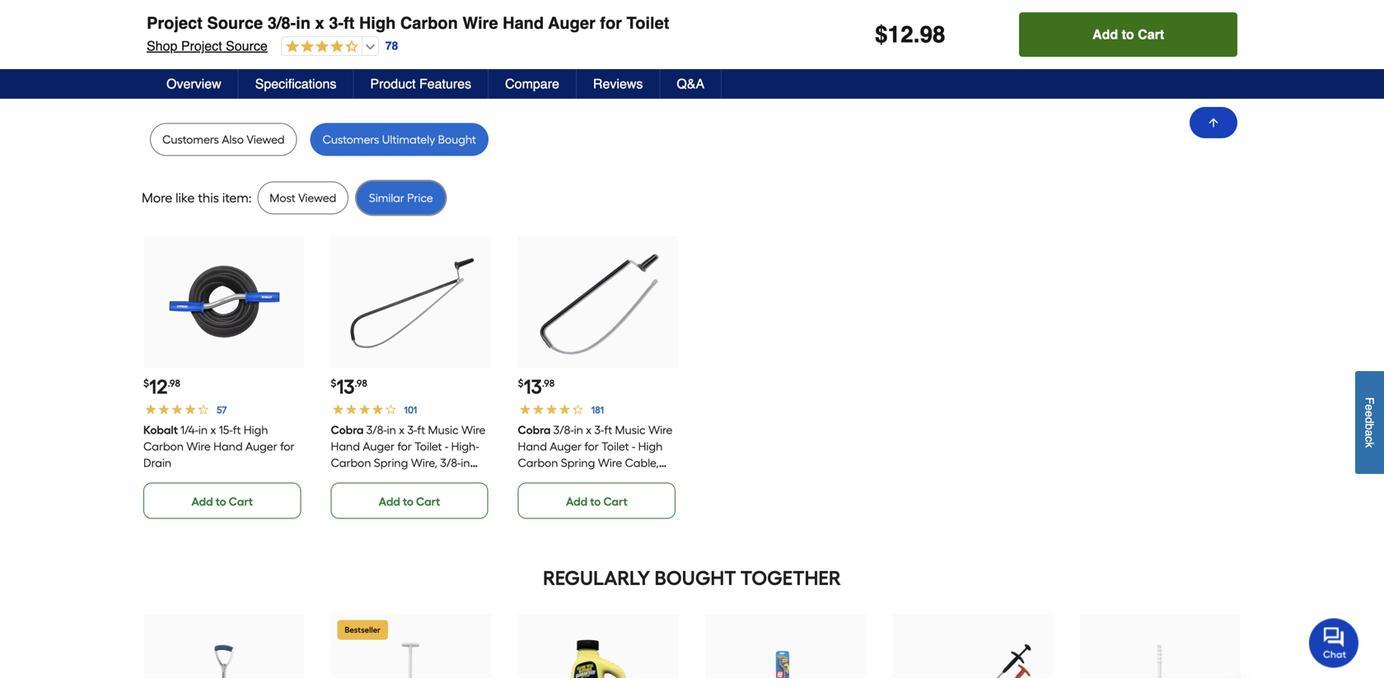 Task type: vqa. For each thing, say whether or not it's contained in the screenshot.
High in 3/8-in x 3-ft Music Wire Hand Auger for Toilet - High Carbon Spring Wire Cable, Poly Safety Tube, Non-Slip Plastic Grip Handle
yes



Task type: locate. For each thing, give the bounding box(es) containing it.
0 horizontal spatial high
[[244, 423, 268, 437]]

ft inside 1/4-in x 15-ft high carbon wire hand auger for drain
[[233, 423, 241, 437]]

add to cart link
[[143, 5, 301, 41], [143, 483, 301, 519], [331, 483, 488, 519], [518, 483, 676, 519]]

slip
[[634, 473, 653, 487]]

this
[[198, 190, 219, 206]]

3/8- up the 3
[[366, 423, 387, 437]]

for inside '3/8-in x 3-ft music wire hand auger for toilet - high carbon spring wire cable, poly safety tube, non-slip plastic grip handle'
[[585, 440, 599, 454]]

spring
[[374, 456, 408, 470], [561, 456, 595, 470]]

auger inside 3/8-in x 3-ft music wire hand auger for toilet - high- carbon spring wire, 3/8-in cable, 3 feet length
[[363, 440, 395, 454]]

customers for customers also viewed
[[323, 133, 379, 147]]

high up 78
[[359, 14, 396, 33]]

1 horizontal spatial high
[[359, 14, 396, 33]]

bestseller link
[[331, 615, 492, 679]]

ft up wire,
[[417, 423, 425, 437]]

0 horizontal spatial viewed
[[247, 133, 285, 147]]

also left like
[[690, 72, 742, 96]]

spring up feet
[[374, 456, 408, 470]]

viewed right most
[[298, 191, 336, 205]]

handle
[[580, 489, 618, 503]]

add to cart link for 3/8-in x 3-ft music wire hand auger for toilet - high carbon spring wire cable, poly safety tube, non-slip plastic grip handle
[[518, 483, 676, 519]]

specifications
[[255, 76, 336, 91]]

0 horizontal spatial cobra
[[331, 423, 364, 437]]

in up feet
[[387, 423, 396, 437]]

1 horizontal spatial -
[[632, 440, 636, 454]]

e up the b
[[1363, 411, 1376, 417]]

shop
[[147, 38, 177, 54]]

music for high-
[[428, 423, 458, 437]]

hand inside 3/8-in x 3-ft music wire hand auger for toilet - high- carbon spring wire, 3/8-in cable, 3 feet length
[[331, 440, 360, 454]]

wire
[[463, 14, 498, 33], [461, 423, 486, 437], [649, 423, 673, 437], [186, 440, 211, 454], [598, 456, 622, 470]]

2 music from the left
[[615, 423, 646, 437]]

overview
[[166, 76, 221, 91]]

1 vertical spatial cable,
[[331, 473, 365, 487]]

project up overview at the top left of page
[[181, 38, 222, 54]]

features
[[419, 76, 471, 91]]

0 horizontal spatial customers
[[162, 133, 219, 147]]

2 spring from the left
[[561, 456, 595, 470]]

cart for 3/8-in x 3-ft music wire hand auger for toilet - high- carbon spring wire, 3/8-in cable, 3 feet length
[[416, 495, 440, 509]]

product
[[370, 76, 416, 91]]

project source 3/8-in x 3-ft high carbon wire hand auger for toilet
[[147, 14, 669, 33]]

x inside 3/8-in x 3-ft music wire hand auger for toilet - high- carbon spring wire, 3/8-in cable, 3 feet length
[[399, 423, 404, 437]]

add inside 12 list item
[[191, 495, 213, 509]]

1 horizontal spatial 12
[[888, 21, 914, 48]]

1 horizontal spatial viewed
[[298, 191, 336, 205]]

length
[[401, 473, 438, 487]]

toilet
[[627, 14, 669, 33], [414, 440, 442, 454], [602, 440, 629, 454]]

1 .98 from the left
[[168, 378, 180, 390]]

hand inside 1/4-in x 15-ft high carbon wire hand auger for drain
[[213, 440, 243, 454]]

0 horizontal spatial also
[[222, 133, 244, 147]]

2 customers from the left
[[323, 133, 379, 147]]

1 vertical spatial also
[[222, 133, 244, 147]]

music inside 3/8-in x 3-ft music wire hand auger for toilet - high- carbon spring wire, 3/8-in cable, 3 feet length
[[428, 423, 458, 437]]

- for high-
[[445, 440, 448, 454]]

1 e from the top
[[1363, 405, 1376, 411]]

tube,
[[578, 473, 607, 487]]

1 horizontal spatial music
[[615, 423, 646, 437]]

non-
[[610, 473, 634, 487]]

3/8- up the 4.4 stars image
[[268, 14, 296, 33]]

1 horizontal spatial cable,
[[625, 456, 659, 470]]

in inside 1/4-in x 15-ft high carbon wire hand auger for drain
[[198, 423, 208, 437]]

0 vertical spatial 12
[[888, 21, 914, 48]]

ft for 3/8-in x 3-ft music wire hand auger for toilet - high carbon spring wire cable, poly safety tube, non-slip plastic grip handle
[[604, 423, 612, 437]]

wire up "features"
[[463, 14, 498, 33]]

wire up non-
[[598, 456, 622, 470]]

0 horizontal spatial -
[[445, 440, 448, 454]]

1 vertical spatial high
[[244, 423, 268, 437]]

add for 1/4-in x 15-ft high carbon wire hand auger for drain
[[191, 495, 213, 509]]

ft up non-
[[604, 423, 612, 437]]

auger inside '3/8-in x 3-ft music wire hand auger for toilet - high carbon spring wire cable, poly safety tube, non-slip plastic grip handle'
[[550, 440, 582, 454]]

spring inside '3/8-in x 3-ft music wire hand auger for toilet - high carbon spring wire cable, poly safety tube, non-slip plastic grip handle'
[[561, 456, 595, 470]]

project source 5.75-in gray rubber plunger with storage caddy included 18-in handle image
[[159, 640, 288, 679]]

1 horizontal spatial also
[[690, 72, 742, 96]]

e up d
[[1363, 405, 1376, 411]]

3- up wire,
[[407, 423, 417, 437]]

ft
[[344, 14, 355, 33], [233, 423, 241, 437], [417, 423, 425, 437], [604, 423, 612, 437]]

.98 for 3/8-in x 3-ft music wire hand auger for toilet - high- carbon spring wire, 3/8-in cable, 3 feet length
[[355, 378, 367, 390]]

1 horizontal spatial cobra
[[518, 423, 551, 437]]

0 horizontal spatial $ 13 .98
[[331, 375, 367, 399]]

ft inside '3/8-in x 3-ft music wire hand auger for toilet - high carbon spring wire cable, poly safety tube, non-slip plastic grip handle'
[[604, 423, 612, 437]]

spring inside 3/8-in x 3-ft music wire hand auger for toilet - high- carbon spring wire, 3/8-in cable, 3 feet length
[[374, 456, 408, 470]]

carbon down kobalt
[[143, 440, 184, 454]]

1 horizontal spatial $ 13 .98
[[518, 375, 555, 399]]

regularly bought together
[[543, 567, 841, 591]]

add for 3/8-in x 3-ft music wire hand auger for toilet - high- carbon spring wire, 3/8-in cable, 3 feet length
[[379, 495, 400, 509]]

wire down 1/4-
[[186, 440, 211, 454]]

12 up kobalt
[[149, 375, 168, 399]]

in
[[296, 14, 311, 33], [198, 423, 208, 437], [387, 423, 396, 437], [574, 423, 583, 437], [461, 456, 470, 470]]

toilet inside '3/8-in x 3-ft music wire hand auger for toilet - high carbon spring wire cable, poly safety tube, non-slip plastic grip handle'
[[602, 440, 629, 454]]

0 vertical spatial cable,
[[625, 456, 659, 470]]

source
[[207, 14, 263, 33], [226, 38, 268, 54]]

1 horizontal spatial 13
[[524, 375, 542, 399]]

2 $ 13 .98 from the left
[[518, 375, 555, 399]]

spring up tube,
[[561, 456, 595, 470]]

1 vertical spatial source
[[226, 38, 268, 54]]

cable, left the 3
[[331, 473, 365, 487]]

carbon up the 3
[[331, 456, 371, 470]]

ft inside 3/8-in x 3-ft music wire hand auger for toilet - high- carbon spring wire, 3/8-in cable, 3 feet length
[[417, 423, 425, 437]]

hand inside '3/8-in x 3-ft music wire hand auger for toilet - high carbon spring wire cable, poly safety tube, non-slip plastic grip handle'
[[518, 440, 547, 454]]

a
[[1363, 430, 1376, 437]]

13
[[336, 375, 355, 399], [524, 375, 542, 399]]

0 vertical spatial viewed
[[247, 133, 285, 147]]

- inside 3/8-in x 3-ft music wire hand auger for toilet - high- carbon spring wire, 3/8-in cable, 3 feet length
[[445, 440, 448, 454]]

cable, up slip
[[625, 456, 659, 470]]

hand
[[503, 14, 544, 33], [213, 440, 243, 454], [331, 440, 360, 454], [518, 440, 547, 454]]

1 spring from the left
[[374, 456, 408, 470]]

cart inside 12 list item
[[229, 495, 253, 509]]

add to cart
[[191, 16, 253, 30], [1093, 27, 1164, 42], [191, 495, 253, 509], [379, 495, 440, 509], [566, 495, 628, 509]]

2 horizontal spatial .98
[[542, 378, 555, 390]]

0 horizontal spatial cable,
[[331, 473, 365, 487]]

poly
[[518, 473, 539, 487]]

product features button
[[354, 69, 489, 99]]

1 - from the left
[[445, 440, 448, 454]]

project source grabeasy metal drain snake image
[[909, 640, 1037, 679]]

music inside '3/8-in x 3-ft music wire hand auger for toilet - high carbon spring wire cable, poly safety tube, non-slip plastic grip handle'
[[615, 423, 646, 437]]

2 horizontal spatial 3-
[[595, 423, 604, 437]]

.98
[[168, 378, 180, 390], [355, 378, 367, 390], [542, 378, 555, 390]]

customers left ultimately at the left top
[[323, 133, 379, 147]]

0 horizontal spatial spring
[[374, 456, 408, 470]]

source up specifications
[[226, 38, 268, 54]]

1 horizontal spatial .98
[[355, 378, 367, 390]]

cable,
[[625, 456, 659, 470], [331, 473, 365, 487]]

x
[[315, 14, 324, 33], [210, 423, 216, 437], [399, 423, 404, 437], [586, 423, 592, 437]]

may
[[645, 72, 686, 96]]

viewed up :
[[247, 133, 285, 147]]

compare button
[[489, 69, 577, 99]]

auger
[[548, 14, 595, 33], [245, 440, 277, 454], [363, 440, 395, 454], [550, 440, 582, 454]]

x inside 1/4-in x 15-ft high carbon wire hand auger for drain
[[210, 423, 216, 437]]

to inside button
[[1122, 27, 1134, 42]]

3-
[[329, 14, 344, 33], [407, 423, 417, 437], [595, 423, 604, 437]]

3- up the 4.4 stars image
[[329, 14, 344, 33]]

source up shop project source
[[207, 14, 263, 33]]

music up non-
[[615, 423, 646, 437]]

13 for 3/8-in x 3-ft music wire hand auger for toilet - high- carbon spring wire, 3/8-in cable, 3 feet length
[[336, 375, 355, 399]]

cobra
[[331, 423, 364, 437], [518, 423, 551, 437]]

in left the 15-
[[198, 423, 208, 437]]

customers
[[162, 133, 219, 147], [323, 133, 379, 147]]

3/8-in x 3-ft music wire hand auger for toilet - high carbon spring wire cable, poly safety tube, non-slip plastic grip handle
[[518, 423, 673, 503]]

0 vertical spatial source
[[207, 14, 263, 33]]

x up the 4.4 stars image
[[315, 14, 324, 33]]

4.4 stars image
[[282, 40, 358, 55]]

1/4-in x 15-ft high carbon wire hand auger for drain
[[143, 423, 294, 470]]

1 vertical spatial project
[[181, 38, 222, 54]]

more like this item :
[[142, 190, 252, 206]]

0 vertical spatial also
[[690, 72, 742, 96]]

cobra 3/8-in x 3-ft music wire hand auger for toilet - high carbon spring wire cable, poly safety tube, non-slip plastic grip handle image
[[534, 238, 663, 367]]

0 horizontal spatial 13
[[336, 375, 355, 399]]

regularly bought together heading
[[142, 562, 1242, 595]]

2 horizontal spatial high
[[638, 440, 663, 454]]

carbon inside '3/8-in x 3-ft music wire hand auger for toilet - high carbon spring wire cable, poly safety tube, non-slip plastic grip handle'
[[518, 456, 558, 470]]

drano max gel commercial line 42-fl oz drain cleaner image
[[534, 640, 663, 679]]

2 .98 from the left
[[355, 378, 367, 390]]

1 customers from the left
[[162, 133, 219, 147]]

project
[[147, 14, 203, 33], [181, 38, 222, 54]]

3- inside '3/8-in x 3-ft music wire hand auger for toilet - high carbon spring wire cable, poly safety tube, non-slip plastic grip handle'
[[595, 423, 604, 437]]

0 horizontal spatial 12
[[149, 375, 168, 399]]

ft for 1/4-in x 15-ft high carbon wire hand auger for drain
[[233, 423, 241, 437]]

in for 3/8-in x 3-ft music wire hand auger for toilet - high- carbon spring wire, 3/8-in cable, 3 feet length
[[387, 423, 396, 437]]

0 horizontal spatial .98
[[168, 378, 180, 390]]

high-
[[451, 440, 479, 454]]

add to cart inside 12 list item
[[191, 495, 253, 509]]

bestseller
[[345, 626, 381, 636]]

carbon
[[400, 14, 458, 33], [143, 440, 184, 454], [331, 456, 371, 470], [518, 456, 558, 470]]

3/8- up safety
[[553, 423, 574, 437]]

2 - from the left
[[632, 440, 636, 454]]

$ inside $ 12 .98
[[143, 378, 149, 390]]

reviews
[[593, 76, 643, 91]]

12 inside list item
[[149, 375, 168, 399]]

to for 3/8-in x 3-ft music wire hand auger for toilet - high carbon spring wire cable, poly safety tube, non-slip plastic grip handle
[[590, 495, 601, 509]]

music up the "high-" on the bottom
[[428, 423, 458, 437]]

wire up the "high-" on the bottom
[[461, 423, 486, 437]]

chat invite button image
[[1309, 618, 1359, 669]]

1 horizontal spatial 13 list item
[[518, 237, 679, 519]]

1 13 from the left
[[336, 375, 355, 399]]

1 horizontal spatial 3-
[[407, 423, 417, 437]]

carbon inside 1/4-in x 15-ft high carbon wire hand auger for drain
[[143, 440, 184, 454]]

viewed
[[247, 133, 285, 147], [298, 191, 336, 205]]

- up slip
[[632, 440, 636, 454]]

ft right 1/4-
[[233, 423, 241, 437]]

auger inside 1/4-in x 15-ft high carbon wire hand auger for drain
[[245, 440, 277, 454]]

1 cobra from the left
[[331, 423, 364, 437]]

- left the "high-" on the bottom
[[445, 440, 448, 454]]

carbon up poly
[[518, 456, 558, 470]]

add to cart for 3/8-in x 3-ft music wire hand auger for toilet - high- carbon spring wire, 3/8-in cable, 3 feet length
[[379, 495, 440, 509]]

2 cobra from the left
[[518, 423, 551, 437]]

toilet up wire,
[[414, 440, 442, 454]]

12 left 98
[[888, 21, 914, 48]]

3- inside 3/8-in x 3-ft music wire hand auger for toilet - high- carbon spring wire, 3/8-in cable, 3 feet length
[[407, 423, 417, 437]]

13 list item
[[331, 237, 492, 519], [518, 237, 679, 519]]

0 horizontal spatial music
[[428, 423, 458, 437]]

cable, inside '3/8-in x 3-ft music wire hand auger for toilet - high carbon spring wire cable, poly safety tube, non-slip plastic grip handle'
[[625, 456, 659, 470]]

safety
[[542, 473, 576, 487]]

for
[[600, 14, 622, 33], [280, 440, 294, 454], [397, 440, 412, 454], [585, 440, 599, 454]]

toilet up non-
[[602, 440, 629, 454]]

1 music from the left
[[428, 423, 458, 437]]

3- up tube,
[[595, 423, 604, 437]]

12 list item
[[143, 237, 304, 519]]

x inside '3/8-in x 3-ft music wire hand auger for toilet - high carbon spring wire cable, poly safety tube, non-slip plastic grip handle'
[[586, 423, 592, 437]]

$ for 1/4-in x 15-ft high carbon wire hand auger for drain
[[143, 378, 149, 390]]

high up slip
[[638, 440, 663, 454]]

in inside '3/8-in x 3-ft music wire hand auger for toilet - high carbon spring wire cable, poly safety tube, non-slip plastic grip handle'
[[574, 423, 583, 437]]

$ for 3/8-in x 3-ft music wire hand auger for toilet - high- carbon spring wire, 3/8-in cable, 3 feet length
[[331, 378, 336, 390]]

-
[[445, 440, 448, 454], [632, 440, 636, 454]]

x up the length
[[399, 423, 404, 437]]

1 vertical spatial 12
[[149, 375, 168, 399]]

to
[[216, 16, 226, 30], [1122, 27, 1134, 42], [216, 495, 226, 509], [403, 495, 414, 509], [590, 495, 601, 509]]

x up tube,
[[586, 423, 592, 437]]

high inside '3/8-in x 3-ft music wire hand auger for toilet - high carbon spring wire cable, poly safety tube, non-slip plastic grip handle'
[[638, 440, 663, 454]]

e
[[1363, 405, 1376, 411], [1363, 411, 1376, 417]]

customers for you may also like
[[162, 133, 219, 147]]

1/4-
[[180, 423, 198, 437]]

.98 inside $ 12 .98
[[168, 378, 180, 390]]

also up the 'item'
[[222, 133, 244, 147]]

3
[[367, 473, 374, 487]]

$ 13 .98 for 3/8-in x 3-ft music wire hand auger for toilet - high carbon spring wire cable, poly safety tube, non-slip plastic grip handle
[[518, 375, 555, 399]]

- inside '3/8-in x 3-ft music wire hand auger for toilet - high carbon spring wire cable, poly safety tube, non-slip plastic grip handle'
[[632, 440, 636, 454]]

music
[[428, 423, 458, 437], [615, 423, 646, 437]]

carbon inside 3/8-in x 3-ft music wire hand auger for toilet - high- carbon spring wire, 3/8-in cable, 3 feet length
[[331, 456, 371, 470]]

$ for 3/8-in x 3-ft music wire hand auger for toilet - high carbon spring wire cable, poly safety tube, non-slip plastic grip handle
[[518, 378, 524, 390]]

high
[[359, 14, 396, 33], [244, 423, 268, 437], [638, 440, 663, 454]]

2 vertical spatial high
[[638, 440, 663, 454]]

high right the 15-
[[244, 423, 268, 437]]

12
[[888, 21, 914, 48], [149, 375, 168, 399]]

1 $ 13 .98 from the left
[[331, 375, 367, 399]]

x for 3/8-in x 3-ft music wire hand auger for toilet - high carbon spring wire cable, poly safety tube, non-slip plastic grip handle
[[586, 423, 592, 437]]

3/8-
[[268, 14, 296, 33], [366, 423, 387, 437], [553, 423, 574, 437], [440, 456, 461, 470]]

cart
[[229, 16, 253, 30], [1138, 27, 1164, 42], [229, 495, 253, 509], [416, 495, 440, 509], [603, 495, 628, 509]]

also
[[690, 72, 742, 96], [222, 133, 244, 147]]

kobalt
[[143, 423, 178, 437]]

ultimately
[[382, 133, 435, 147]]

add to cart link inside 12 list item
[[143, 483, 301, 519]]

d
[[1363, 417, 1376, 424]]

x left the 15-
[[210, 423, 216, 437]]

1 horizontal spatial spring
[[561, 456, 595, 470]]

toilet inside 3/8-in x 3-ft music wire hand auger for toilet - high- carbon spring wire, 3/8-in cable, 3 feet length
[[414, 440, 442, 454]]

to inside 12 list item
[[216, 495, 226, 509]]

in up the 4.4 stars image
[[296, 14, 311, 33]]

cart for 3/8-in x 3-ft music wire hand auger for toilet - high carbon spring wire cable, poly safety tube, non-slip plastic grip handle
[[603, 495, 628, 509]]

you
[[600, 72, 641, 96]]

3 .98 from the left
[[542, 378, 555, 390]]

add
[[191, 16, 213, 30], [1093, 27, 1118, 42], [191, 495, 213, 509], [379, 495, 400, 509], [566, 495, 588, 509]]

project up shop
[[147, 14, 203, 33]]

similar price
[[369, 191, 433, 205]]

f
[[1363, 398, 1376, 405]]

1 horizontal spatial customers
[[323, 133, 379, 147]]

2 13 from the left
[[524, 375, 542, 399]]

$
[[875, 21, 888, 48], [143, 378, 149, 390], [331, 378, 336, 390], [518, 378, 524, 390]]

0 vertical spatial high
[[359, 14, 396, 33]]

0 horizontal spatial 13 list item
[[331, 237, 492, 519]]

in up tube,
[[574, 423, 583, 437]]

customers down overview button at the left of page
[[162, 133, 219, 147]]

add to cart for 3/8-in x 3-ft music wire hand auger for toilet - high carbon spring wire cable, poly safety tube, non-slip plastic grip handle
[[566, 495, 628, 509]]



Task type: describe. For each thing, give the bounding box(es) containing it.
98
[[920, 21, 946, 48]]

compare
[[505, 76, 559, 91]]

.
[[914, 21, 920, 48]]

3/8-in x 3-ft music wire hand auger for toilet - high- carbon spring wire, 3/8-in cable, 3 feet length
[[331, 423, 486, 487]]

$ 12 .98
[[143, 375, 180, 399]]

in down the "high-" on the bottom
[[461, 456, 470, 470]]

in for 3/8-in x 3-ft music wire hand auger for toilet - high carbon spring wire cable, poly safety tube, non-slip plastic grip handle
[[574, 423, 583, 437]]

cable, inside 3/8-in x 3-ft music wire hand auger for toilet - high- carbon spring wire, 3/8-in cable, 3 feet length
[[331, 473, 365, 487]]

to for 3/8-in x 3-ft music wire hand auger for toilet - high- carbon spring wire, 3/8-in cable, 3 feet length
[[403, 495, 414, 509]]

feet
[[376, 473, 398, 487]]

add to cart link for 3/8-in x 3-ft music wire hand auger for toilet - high- carbon spring wire, 3/8-in cable, 3 feet length
[[331, 483, 488, 519]]

3- for 3/8-in x 3-ft music wire hand auger for toilet - high- carbon spring wire, 3/8-in cable, 3 feet length
[[407, 423, 417, 437]]

item
[[222, 190, 249, 206]]

f e e d b a c k button
[[1355, 371, 1384, 474]]

cobra 3/8-in x 3-ft music wire hand auger for toilet - high-carbon spring wire, 3/8-in cable, 3 feet length image
[[347, 238, 476, 367]]

q&a button
[[660, 69, 722, 99]]

most
[[270, 191, 295, 205]]

c
[[1363, 437, 1376, 442]]

add to cart inside button
[[1093, 27, 1164, 42]]

toilet for 3/8-in x 3-ft music wire hand auger for toilet - high- carbon spring wire, 3/8-in cable, 3 feet length
[[414, 440, 442, 454]]

3/8- down the "high-" on the bottom
[[440, 456, 461, 470]]

add for 3/8-in x 3-ft music wire hand auger for toilet - high carbon spring wire cable, poly safety tube, non-slip plastic grip handle
[[566, 495, 588, 509]]

bought
[[655, 567, 736, 591]]

$ 12 . 98
[[875, 21, 946, 48]]

- for high
[[632, 440, 636, 454]]

price
[[407, 191, 433, 205]]

2 e from the top
[[1363, 411, 1376, 417]]

overview button
[[150, 69, 239, 99]]

customers also viewed
[[162, 133, 285, 147]]

wire inside 3/8-in x 3-ft music wire hand auger for toilet - high- carbon spring wire, 3/8-in cable, 3 feet length
[[461, 423, 486, 437]]

q&a
[[677, 76, 705, 91]]

plastic
[[518, 489, 552, 503]]

3/8- inside '3/8-in x 3-ft music wire hand auger for toilet - high carbon spring wire cable, poly safety tube, non-slip plastic grip handle'
[[553, 423, 574, 437]]

k
[[1363, 442, 1376, 448]]

toilet for 3/8-in x 3-ft music wire hand auger for toilet - high carbon spring wire cable, poly safety tube, non-slip plastic grip handle
[[602, 440, 629, 454]]

cobra for 3/8-in x 3-ft music wire hand auger for toilet - high- carbon spring wire, 3/8-in cable, 3 feet length
[[331, 423, 364, 437]]

12 for .98
[[149, 375, 168, 399]]

spring for tube,
[[561, 456, 595, 470]]

.98 for 1/4-in x 15-ft high carbon wire hand auger for drain
[[168, 378, 180, 390]]

similar
[[369, 191, 405, 205]]

more
[[142, 190, 172, 206]]

drain
[[143, 456, 171, 470]]

cobra for 3/8-in x 3-ft music wire hand auger for toilet - high carbon spring wire cable, poly safety tube, non-slip plastic grip handle
[[518, 423, 551, 437]]

1 vertical spatial viewed
[[298, 191, 336, 205]]

grip
[[555, 489, 578, 503]]

wire up slip
[[649, 423, 673, 437]]

product features
[[370, 76, 471, 91]]

most viewed
[[270, 191, 336, 205]]

you may also like
[[600, 72, 784, 96]]

regularly
[[543, 567, 650, 591]]

ft for 3/8-in x 3-ft music wire hand auger for toilet - high- carbon spring wire, 3/8-in cable, 3 feet length
[[417, 423, 425, 437]]

korky 6-in black rubber plunger with 14.25-in handle image
[[347, 640, 476, 679]]

together
[[740, 567, 841, 591]]

x for 1/4-in x 15-ft high carbon wire hand auger for drain
[[210, 423, 216, 437]]

0 horizontal spatial 3-
[[329, 14, 344, 33]]

wire,
[[411, 456, 437, 470]]

toilet up may
[[627, 14, 669, 33]]

reviews button
[[577, 69, 660, 99]]

13 for 3/8-in x 3-ft music wire hand auger for toilet - high carbon spring wire cable, poly safety tube, non-slip plastic grip handle
[[524, 375, 542, 399]]

for inside 3/8-in x 3-ft music wire hand auger for toilet - high- carbon spring wire, 3/8-in cable, 3 feet length
[[397, 440, 412, 454]]

bought
[[438, 133, 476, 147]]

wire inside 1/4-in x 15-ft high carbon wire hand auger for drain
[[186, 440, 211, 454]]

b
[[1363, 424, 1376, 430]]

78
[[385, 39, 398, 52]]

high inside 1/4-in x 15-ft high carbon wire hand auger for drain
[[244, 423, 268, 437]]

cart inside add to cart button
[[1138, 27, 1164, 42]]

cart for 1/4-in x 15-ft high carbon wire hand auger for drain
[[229, 495, 253, 509]]

customers ultimately bought
[[323, 133, 476, 147]]

arrow up image
[[1207, 116, 1220, 129]]

add to cart button
[[1019, 12, 1238, 57]]

shop project source
[[147, 38, 268, 54]]

3- for 3/8-in x 3-ft music wire hand auger for toilet - high carbon spring wire cable, poly safety tube, non-slip plastic grip handle
[[595, 423, 604, 437]]

f e e d b a c k
[[1363, 398, 1376, 448]]

:
[[249, 190, 252, 206]]

add to cart for 1/4-in x 15-ft high carbon wire hand auger for drain
[[191, 495, 253, 509]]

specifications button
[[239, 69, 354, 99]]

spring for 3
[[374, 456, 408, 470]]

for inside 1/4-in x 15-ft high carbon wire hand auger for drain
[[280, 440, 294, 454]]

15-
[[219, 423, 233, 437]]

music for high
[[615, 423, 646, 437]]

add inside add to cart button
[[1093, 27, 1118, 42]]

2 13 list item from the left
[[518, 237, 679, 519]]

1 13 list item from the left
[[331, 237, 492, 519]]

$ 13 .98 for 3/8-in x 3-ft music wire hand auger for toilet - high- carbon spring wire, 3/8-in cable, 3 feet length
[[331, 375, 367, 399]]

ft up the 4.4 stars image
[[344, 14, 355, 33]]

flexisnake drain weasel plastic drain snake - good drain weasel hair clog tool - instantly fixes clogged drains image
[[721, 640, 850, 679]]

x for 3/8-in x 3-ft music wire hand auger for toilet - high- carbon spring wire, 3/8-in cable, 3 feet length
[[399, 423, 404, 437]]

project source 6.65-in black rubber plunger with 18.63-in handle image
[[1096, 640, 1225, 679]]

12 for .
[[888, 21, 914, 48]]

like
[[746, 72, 784, 96]]

to for 1/4-in x 15-ft high carbon wire hand auger for drain
[[216, 495, 226, 509]]

kobalt 1/4-in x 15-ft high carbon wire hand auger for drain image
[[159, 238, 288, 367]]

add to cart link for 1/4-in x 15-ft high carbon wire hand auger for drain
[[143, 483, 301, 519]]

0 vertical spatial project
[[147, 14, 203, 33]]

.98 for 3/8-in x 3-ft music wire hand auger for toilet - high carbon spring wire cable, poly safety tube, non-slip plastic grip handle
[[542, 378, 555, 390]]

carbon up product features
[[400, 14, 458, 33]]

in for 1/4-in x 15-ft high carbon wire hand auger for drain
[[198, 423, 208, 437]]

like
[[176, 190, 195, 206]]



